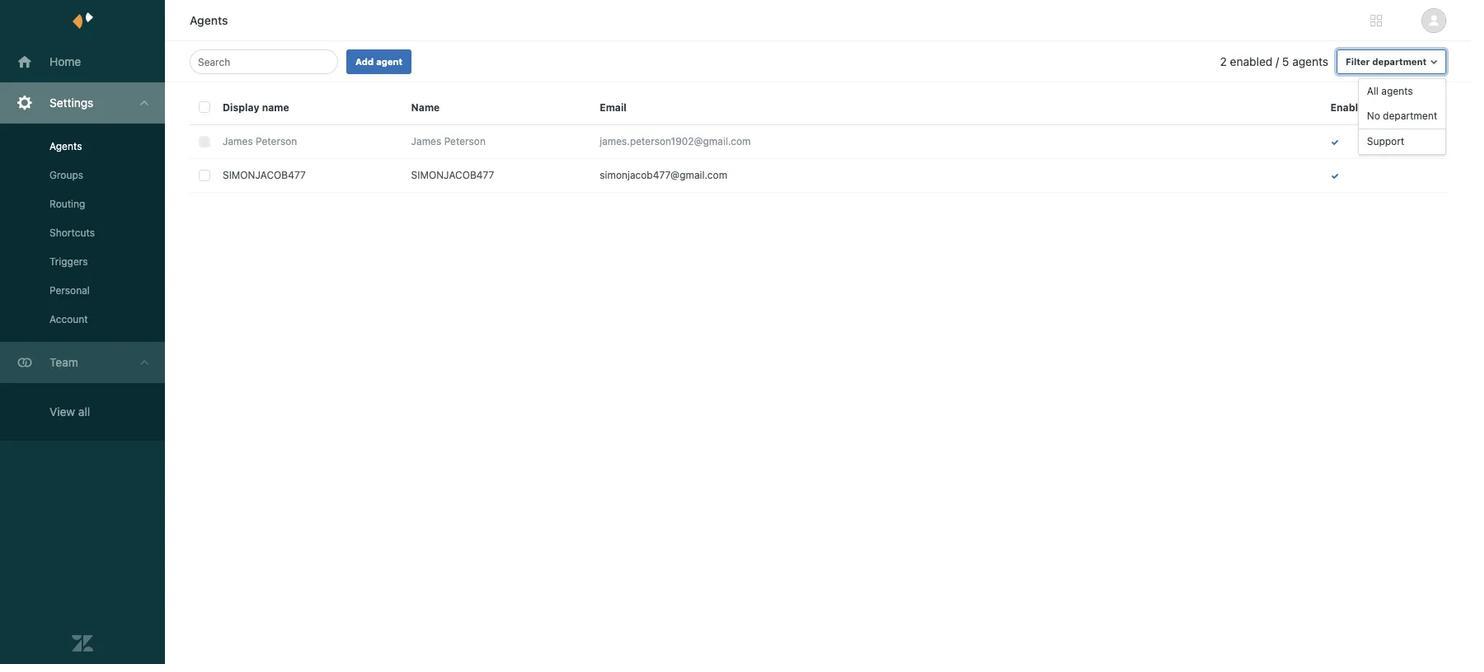 Task type: vqa. For each thing, say whether or not it's contained in the screenshot.
the Filter to the top
no



Task type: describe. For each thing, give the bounding box(es) containing it.
name
[[411, 101, 440, 114]]

2 james from the left
[[411, 135, 441, 148]]

shortcuts
[[49, 227, 95, 239]]

display name
[[223, 101, 289, 114]]

1 james from the left
[[223, 135, 253, 148]]

1 peterson from the left
[[256, 135, 297, 148]]

support
[[1367, 135, 1404, 148]]

routing
[[49, 198, 85, 210]]

groups
[[49, 169, 83, 181]]

2 simonjacob477 from the left
[[411, 169, 494, 181]]

personal
[[49, 284, 90, 297]]

1 vertical spatial agents
[[49, 140, 82, 153]]

no
[[1367, 110, 1380, 122]]

0 vertical spatial agents
[[1292, 54, 1328, 68]]

enabled
[[1331, 101, 1370, 114]]

filter
[[1346, 56, 1370, 67]]

add
[[355, 56, 374, 67]]

no department
[[1367, 110, 1437, 122]]

agent
[[376, 56, 402, 67]]

5
[[1282, 54, 1289, 68]]

triggers
[[49, 256, 88, 268]]

team
[[49, 355, 78, 369]]

home
[[49, 54, 81, 68]]

/
[[1276, 54, 1279, 68]]

1 simonjacob477 from the left
[[223, 169, 306, 181]]



Task type: locate. For each thing, give the bounding box(es) containing it.
agents up groups
[[49, 140, 82, 153]]

simonjacob477@gmail.com
[[600, 169, 727, 181]]

james peterson down display name
[[223, 135, 297, 148]]

0 horizontal spatial agents
[[1292, 54, 1328, 68]]

2 peterson from the left
[[444, 135, 486, 148]]

0 horizontal spatial simonjacob477
[[223, 169, 306, 181]]

1 horizontal spatial agents
[[1381, 85, 1413, 97]]

department
[[1372, 56, 1427, 67], [1383, 110, 1437, 122]]

1 horizontal spatial agents
[[190, 13, 228, 27]]

1 horizontal spatial james peterson
[[411, 135, 486, 148]]

1 james peterson from the left
[[223, 135, 297, 148]]

0 horizontal spatial agents
[[49, 140, 82, 153]]

view
[[49, 405, 75, 419]]

1 vertical spatial department
[[1383, 110, 1437, 122]]

james
[[223, 135, 253, 148], [411, 135, 441, 148]]

2 james peterson from the left
[[411, 135, 486, 148]]

1 horizontal spatial james
[[411, 135, 441, 148]]

0 vertical spatial agents
[[190, 13, 228, 27]]

agents
[[1292, 54, 1328, 68], [1381, 85, 1413, 97]]

department up all agents
[[1372, 56, 1427, 67]]

add agent button
[[346, 49, 412, 74]]

1 horizontal spatial simonjacob477
[[411, 169, 494, 181]]

simonjacob477 down name
[[411, 169, 494, 181]]

agents up search text box
[[190, 13, 228, 27]]

james down display
[[223, 135, 253, 148]]

1 horizontal spatial peterson
[[444, 135, 486, 148]]

filter department button
[[1337, 49, 1446, 74]]

all
[[1367, 85, 1379, 97]]

Search text field
[[198, 52, 325, 72]]

department for no department
[[1383, 110, 1437, 122]]

agents right all
[[1381, 85, 1413, 97]]

0 horizontal spatial james peterson
[[223, 135, 297, 148]]

1 vertical spatial agents
[[1381, 85, 1413, 97]]

simonjacob477
[[223, 169, 306, 181], [411, 169, 494, 181]]

add agent
[[355, 56, 402, 67]]

0 horizontal spatial peterson
[[256, 135, 297, 148]]

0 vertical spatial department
[[1372, 56, 1427, 67]]

james peterson down name
[[411, 135, 486, 148]]

department down all agents
[[1383, 110, 1437, 122]]

settings
[[49, 96, 93, 110]]

james down name
[[411, 135, 441, 148]]

name
[[262, 101, 289, 114]]

department for filter department
[[1372, 56, 1427, 67]]

all
[[78, 405, 90, 419]]

filter department
[[1346, 56, 1427, 67]]

zendesk products image
[[1370, 15, 1382, 26]]

0 horizontal spatial james
[[223, 135, 253, 148]]

2 enabled / 5 agents
[[1220, 54, 1328, 68]]

enabled
[[1230, 54, 1273, 68]]

agents right the 5
[[1292, 54, 1328, 68]]

email
[[600, 101, 627, 114]]

2
[[1220, 54, 1227, 68]]

all agents
[[1367, 85, 1413, 97]]

account
[[49, 313, 88, 326]]

james.peterson1902@gmail.com
[[600, 135, 751, 148]]

agents
[[190, 13, 228, 27], [49, 140, 82, 153]]

simonjacob477 down display name
[[223, 169, 306, 181]]

peterson
[[256, 135, 297, 148], [444, 135, 486, 148]]

james peterson
[[223, 135, 297, 148], [411, 135, 486, 148]]

view all
[[49, 405, 90, 419]]

department inside button
[[1372, 56, 1427, 67]]

display
[[223, 101, 259, 114]]



